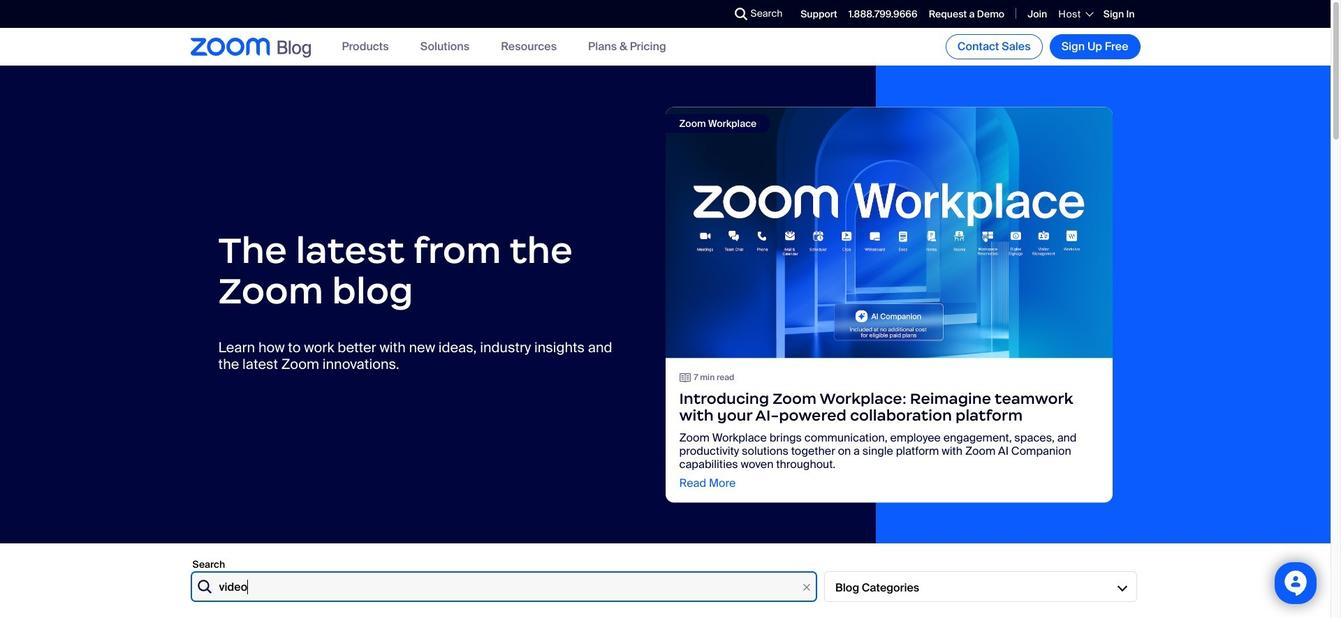 Task type: vqa. For each thing, say whether or not it's contained in the screenshot.
Zoom Logo
yes



Task type: locate. For each thing, give the bounding box(es) containing it.
None text field
[[190, 572, 817, 603]]

zoom logo image
[[190, 38, 270, 56]]

search image
[[735, 8, 747, 20], [735, 8, 747, 20]]

main content
[[0, 66, 1331, 619]]

logo blog.svg image
[[277, 37, 311, 59]]

None search field
[[684, 3, 738, 25]]



Task type: describe. For each thing, give the bounding box(es) containing it.
clear search image
[[799, 581, 815, 596]]

introducing zoom workplace: reimagine teamwork with your ai-powered collaboration platform image
[[665, 107, 1113, 358]]



